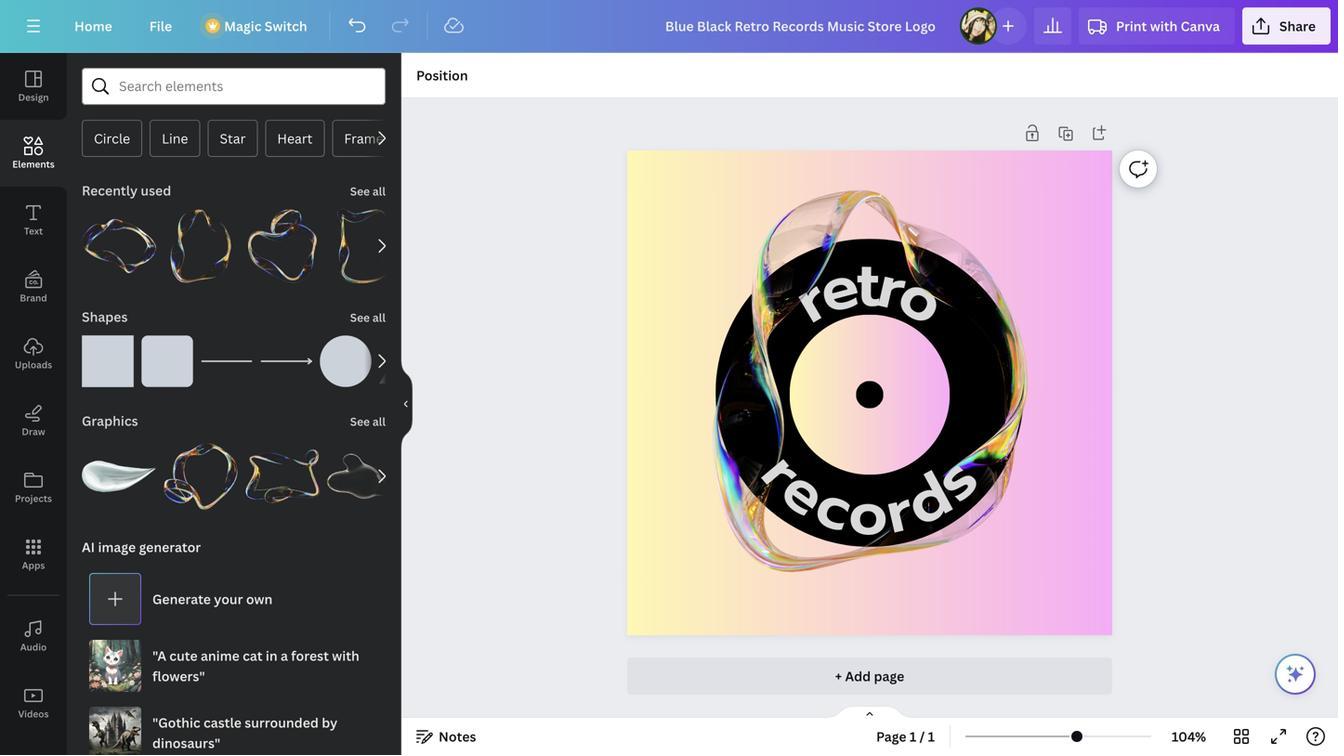 Task type: describe. For each thing, give the bounding box(es) containing it.
side panel tab list
[[0, 53, 67, 756]]

page 1 / 1
[[877, 728, 935, 746]]

all for recently used
[[373, 184, 386, 199]]

generate
[[152, 591, 211, 608]]

see for graphics
[[350, 414, 370, 429]]

show pages image
[[825, 706, 915, 720]]

"a
[[152, 647, 166, 665]]

star button
[[208, 120, 258, 157]]

projects button
[[0, 455, 67, 522]]

see for shapes
[[350, 310, 370, 325]]

"a cute anime cat in a forest with flowers"
[[152, 647, 360, 686]]

heart button
[[265, 120, 325, 157]]

Design title text field
[[651, 7, 953, 45]]

heart
[[277, 130, 313, 147]]

castle
[[204, 714, 242, 732]]

square image
[[82, 336, 134, 388]]

audio
[[20, 641, 47, 654]]

o
[[848, 468, 890, 561]]

share button
[[1243, 7, 1331, 45]]

s
[[913, 437, 1000, 523]]

magic switch button
[[194, 7, 322, 45]]

canva assistant image
[[1285, 664, 1307, 686]]

magic switch
[[224, 17, 307, 35]]

see all button for shapes
[[348, 298, 388, 336]]

used
[[141, 182, 171, 199]]

flowers"
[[152, 668, 205, 686]]

share
[[1280, 17, 1316, 35]]

see for recently used
[[350, 184, 370, 199]]

triangle up image
[[379, 336, 431, 388]]

in
[[266, 647, 278, 665]]

ai
[[82, 539, 95, 556]]

hide image
[[401, 360, 413, 449]]

transparent liquid blob image
[[327, 440, 402, 514]]

elements button
[[0, 120, 67, 187]]

all for graphics
[[373, 414, 386, 429]]

+ add page
[[835, 668, 905, 686]]

apps button
[[0, 522, 67, 588]]

generator
[[139, 539, 201, 556]]

"gothic castle surrounded by dinosaurs"
[[152, 714, 338, 753]]

image
[[98, 539, 136, 556]]

switch
[[265, 17, 307, 35]]

apps
[[22, 560, 45, 572]]

104% button
[[1159, 722, 1220, 752]]

3d makeup & beauty product smears face cream image
[[82, 440, 156, 514]]

position
[[416, 66, 468, 84]]

graphics button
[[80, 403, 140, 440]]

c
[[804, 459, 865, 557]]

page
[[874, 668, 905, 686]]

cat
[[243, 647, 263, 665]]

draw button
[[0, 388, 67, 455]]

see all for graphics
[[350, 414, 386, 429]]

print
[[1116, 17, 1147, 35]]

canva
[[1181, 17, 1220, 35]]

print with canva button
[[1079, 7, 1235, 45]]

+ add page button
[[627, 658, 1113, 695]]

star
[[220, 130, 246, 147]]

104%
[[1172, 728, 1207, 746]]

circle button
[[82, 120, 142, 157]]

anime
[[201, 647, 240, 665]]

surrounded
[[245, 714, 319, 732]]

brand button
[[0, 254, 67, 321]]

uploads button
[[0, 321, 67, 388]]



Task type: vqa. For each thing, say whether or not it's contained in the screenshot.
with inside DROPDOWN BUTTON
yes



Task type: locate. For each thing, give the bounding box(es) containing it.
all down the frame button
[[373, 184, 386, 199]]

audio button
[[0, 603, 67, 670]]

3 see all from the top
[[350, 414, 386, 429]]

0 vertical spatial see all button
[[348, 172, 388, 209]]

1 vertical spatial see all
[[350, 310, 386, 325]]

1 1 from the left
[[910, 728, 917, 746]]

with inside "a cute anime cat in a forest with flowers"
[[332, 647, 360, 665]]

1 horizontal spatial with
[[1151, 17, 1178, 35]]

group
[[82, 198, 156, 284], [164, 198, 238, 284], [245, 198, 320, 284], [327, 209, 402, 284], [82, 324, 134, 388], [141, 324, 193, 388], [320, 324, 372, 388], [164, 429, 238, 514], [245, 429, 320, 514], [82, 440, 156, 514], [327, 440, 402, 514]]

transparent liquid blob frame image
[[82, 209, 156, 284], [164, 209, 238, 284], [245, 209, 320, 284], [327, 209, 402, 284], [164, 440, 238, 514], [245, 440, 320, 514]]

0 vertical spatial see
[[350, 184, 370, 199]]

elements
[[12, 158, 55, 171]]

2 see all button from the top
[[348, 298, 388, 336]]

1 vertical spatial all
[[373, 310, 386, 325]]

1 vertical spatial see all button
[[348, 298, 388, 336]]

with
[[1151, 17, 1178, 35], [332, 647, 360, 665]]

see all for recently used
[[350, 184, 386, 199]]

with right the print
[[1151, 17, 1178, 35]]

magic
[[224, 17, 262, 35]]

2 all from the top
[[373, 310, 386, 325]]

Search elements search field
[[119, 69, 349, 104]]

see
[[350, 184, 370, 199], [350, 310, 370, 325], [350, 414, 370, 429]]

draw
[[22, 426, 45, 438]]

graphics
[[82, 412, 138, 430]]

projects
[[15, 493, 52, 505]]

file
[[149, 17, 172, 35]]

1 horizontal spatial 1
[[928, 728, 935, 746]]

1 all from the top
[[373, 184, 386, 199]]

text
[[24, 225, 43, 238]]

d
[[889, 450, 968, 550]]

position button
[[409, 60, 476, 90]]

all
[[373, 184, 386, 199], [373, 310, 386, 325], [373, 414, 386, 429]]

1 vertical spatial with
[[332, 647, 360, 665]]

own
[[246, 591, 273, 608]]

notes
[[439, 728, 476, 746]]

cute
[[169, 647, 198, 665]]

1 horizontal spatial r
[[877, 464, 922, 559]]

add this line to the canvas image left white circle shape image
[[260, 336, 312, 388]]

0 vertical spatial with
[[1151, 17, 1178, 35]]

see all button for graphics
[[348, 403, 388, 440]]

3 all from the top
[[373, 414, 386, 429]]

dinosaurs"
[[152, 735, 221, 753]]

videos
[[18, 708, 49, 721]]

white circle shape image
[[320, 336, 372, 388]]

see all
[[350, 184, 386, 199], [350, 310, 386, 325], [350, 414, 386, 429]]

rounded square image
[[141, 336, 193, 388]]

shapes button
[[80, 298, 130, 336]]

see all down the frame button
[[350, 184, 386, 199]]

1 horizontal spatial add this line to the canvas image
[[260, 336, 312, 388]]

0 horizontal spatial add this line to the canvas image
[[201, 336, 253, 388]]

main menu bar
[[0, 0, 1339, 53]]

see all button for recently used
[[348, 172, 388, 209]]

print with canva
[[1116, 17, 1220, 35]]

+
[[835, 668, 842, 686]]

circle
[[94, 130, 130, 147]]

2 1 from the left
[[928, 728, 935, 746]]

line
[[162, 130, 188, 147]]

a
[[281, 647, 288, 665]]

add this line to the canvas image right rounded square image at the left of page
[[201, 336, 253, 388]]

0 vertical spatial all
[[373, 184, 386, 199]]

notes button
[[409, 722, 484, 752]]

see all for shapes
[[350, 310, 386, 325]]

page
[[877, 728, 907, 746]]

see down the frame button
[[350, 184, 370, 199]]

3 see all button from the top
[[348, 403, 388, 440]]

line button
[[150, 120, 200, 157]]

videos button
[[0, 670, 67, 737]]

1 see from the top
[[350, 184, 370, 199]]

see left hide image
[[350, 414, 370, 429]]

2 add this line to the canvas image from the left
[[260, 336, 312, 388]]

0 horizontal spatial 1
[[910, 728, 917, 746]]

frame
[[344, 130, 383, 147]]

forest
[[291, 647, 329, 665]]

frame button
[[332, 120, 396, 157]]

recently
[[82, 182, 138, 199]]

add
[[845, 668, 871, 686]]

e
[[763, 445, 846, 541]]

with inside "dropdown button"
[[1151, 17, 1178, 35]]

brand
[[20, 292, 47, 304]]

2 see from the top
[[350, 310, 370, 325]]

2 vertical spatial see all
[[350, 414, 386, 429]]

shapes
[[82, 308, 128, 326]]

1 vertical spatial see
[[350, 310, 370, 325]]

3 see from the top
[[350, 414, 370, 429]]

your
[[214, 591, 243, 608]]

0 horizontal spatial with
[[332, 647, 360, 665]]

1 add this line to the canvas image from the left
[[201, 336, 253, 388]]

1 see all button from the top
[[348, 172, 388, 209]]

with right forest on the left of the page
[[332, 647, 360, 665]]

r
[[740, 433, 826, 511], [877, 464, 922, 559]]

text button
[[0, 187, 67, 254]]

/
[[920, 728, 925, 746]]

1 see all from the top
[[350, 184, 386, 199]]

"gothic
[[152, 714, 201, 732]]

all for shapes
[[373, 310, 386, 325]]

home
[[74, 17, 112, 35]]

design button
[[0, 53, 67, 120]]

2 vertical spatial see
[[350, 414, 370, 429]]

add this line to the canvas image
[[201, 336, 253, 388], [260, 336, 312, 388]]

0 vertical spatial see all
[[350, 184, 386, 199]]

1 right / on the right bottom
[[928, 728, 935, 746]]

by
[[322, 714, 338, 732]]

design
[[18, 91, 49, 104]]

2 vertical spatial all
[[373, 414, 386, 429]]

see all button
[[348, 172, 388, 209], [348, 298, 388, 336], [348, 403, 388, 440]]

file button
[[135, 7, 187, 45]]

recently used
[[82, 182, 171, 199]]

all left hide image
[[373, 414, 386, 429]]

generate your own
[[152, 591, 273, 608]]

1
[[910, 728, 917, 746], [928, 728, 935, 746]]

2 see all from the top
[[350, 310, 386, 325]]

see all up white circle shape image
[[350, 310, 386, 325]]

all up triangle up image
[[373, 310, 386, 325]]

ai image generator
[[82, 539, 201, 556]]

see all left hide image
[[350, 414, 386, 429]]

1 left / on the right bottom
[[910, 728, 917, 746]]

2 vertical spatial see all button
[[348, 403, 388, 440]]

see up white circle shape image
[[350, 310, 370, 325]]

0 horizontal spatial r
[[740, 433, 826, 511]]

uploads
[[15, 359, 52, 371]]

recently used button
[[80, 172, 173, 209]]

home link
[[59, 7, 127, 45]]



